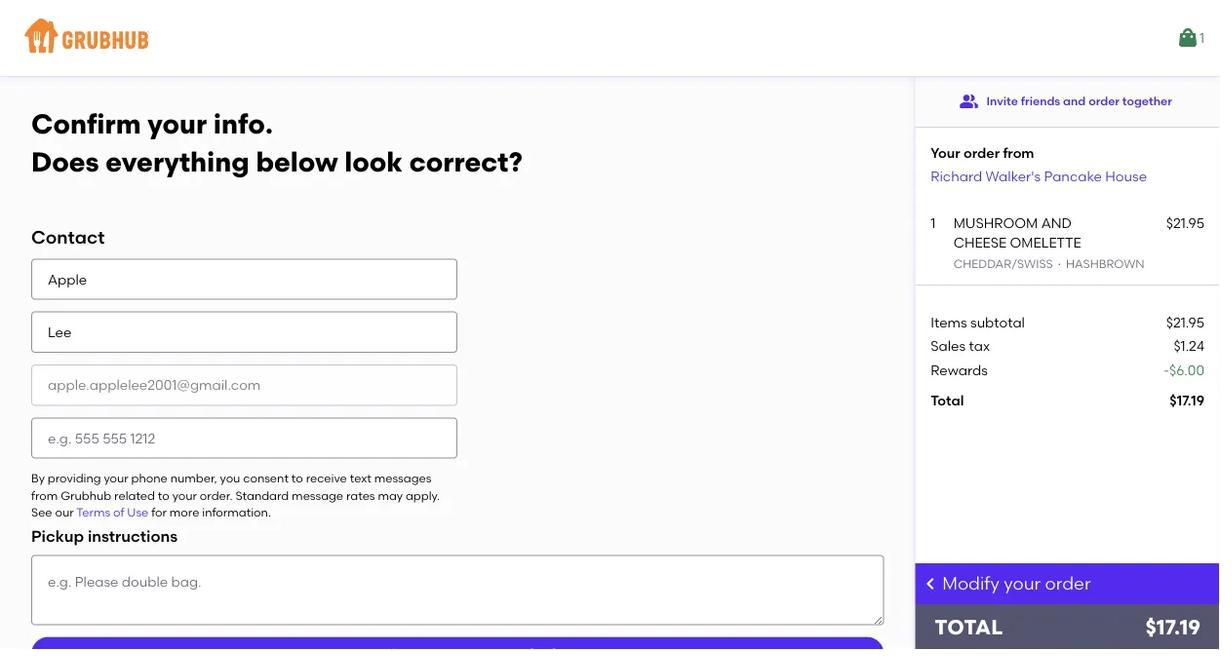 Task type: vqa. For each thing, say whether or not it's contained in the screenshot.
About button
no



Task type: describe. For each thing, give the bounding box(es) containing it.
pickup instructions
[[31, 527, 178, 546]]

svg image
[[923, 577, 939, 592]]

$6.00
[[1170, 362, 1205, 378]]

messages
[[374, 472, 431, 486]]

correct?
[[409, 146, 523, 178]]

receive
[[306, 472, 347, 486]]

confirm
[[31, 108, 141, 140]]

providing
[[48, 472, 101, 486]]

modify
[[943, 574, 1000, 595]]

terms of use link
[[76, 506, 149, 520]]

below
[[256, 146, 338, 178]]

2 $21.95 from the top
[[1167, 314, 1205, 331]]

terms of use for more information.
[[76, 506, 271, 520]]

Email email field
[[31, 365, 458, 406]]

$1.24
[[1174, 338, 1205, 355]]

cheddar/swiss
[[954, 257, 1053, 271]]

1 inside 1 button
[[1200, 30, 1205, 46]]

order inside your order from richard walker's pancake house
[[964, 144, 1000, 161]]

message
[[292, 489, 343, 503]]

richard
[[931, 168, 983, 184]]

1 vertical spatial total
[[935, 616, 1003, 640]]

2 vertical spatial order
[[1045, 574, 1091, 595]]

richard walker's pancake house link
[[931, 168, 1147, 184]]

cheddar/swiss ∙ hashbrown
[[954, 257, 1145, 271]]

1 $21.95 from the top
[[1167, 215, 1205, 232]]

together
[[1123, 94, 1172, 108]]

sales
[[931, 338, 966, 355]]

apply.
[[406, 489, 440, 503]]

and
[[1063, 94, 1086, 108]]

sales tax
[[931, 338, 990, 355]]

items
[[931, 314, 967, 331]]

may
[[378, 489, 403, 503]]

everything
[[106, 146, 249, 178]]

subtotal
[[971, 314, 1025, 331]]

1 vertical spatial $17.19
[[1146, 616, 1201, 640]]

∙
[[1056, 257, 1063, 271]]

terms
[[76, 506, 110, 520]]

items subtotal
[[931, 314, 1025, 331]]

0 vertical spatial $17.19
[[1170, 393, 1205, 409]]

phone
[[131, 472, 168, 486]]

invite friends and order together
[[987, 94, 1172, 108]]

order inside button
[[1089, 94, 1120, 108]]

cheese
[[954, 235, 1007, 251]]

you
[[220, 472, 240, 486]]

rates
[[346, 489, 375, 503]]

does
[[31, 146, 99, 178]]

-
[[1164, 362, 1170, 378]]

grubhub
[[61, 489, 111, 503]]

standard
[[235, 489, 289, 503]]

Last name text field
[[31, 312, 458, 353]]

information.
[[202, 506, 271, 520]]

pancake
[[1044, 168, 1102, 184]]

people icon image
[[959, 92, 979, 111]]



Task type: locate. For each thing, give the bounding box(es) containing it.
your
[[931, 144, 961, 161]]

related
[[114, 489, 155, 503]]

1 vertical spatial order
[[964, 144, 1000, 161]]

info.
[[213, 108, 273, 140]]

0 horizontal spatial to
[[158, 489, 170, 503]]

1 vertical spatial 1
[[931, 215, 936, 232]]

0 vertical spatial order
[[1089, 94, 1120, 108]]

for
[[151, 506, 167, 520]]

from up the see
[[31, 489, 58, 503]]

order up richard on the right of page
[[964, 144, 1000, 161]]

from
[[1003, 144, 1035, 161], [31, 489, 58, 503]]

confirm your info. does everything below look correct?
[[31, 108, 523, 178]]

1
[[1200, 30, 1205, 46], [931, 215, 936, 232]]

by
[[31, 472, 45, 486]]

order.
[[200, 489, 233, 503]]

total down rewards
[[931, 393, 964, 409]]

your
[[148, 108, 207, 140], [104, 472, 129, 486], [172, 489, 197, 503], [1004, 574, 1041, 595]]

total
[[931, 393, 964, 409], [935, 616, 1003, 640]]

to
[[291, 472, 303, 486], [158, 489, 170, 503]]

order right "modify"
[[1045, 574, 1091, 595]]

our
[[55, 506, 74, 520]]

0 vertical spatial 1
[[1200, 30, 1205, 46]]

instructions
[[88, 527, 178, 546]]

look
[[345, 146, 403, 178]]

number,
[[170, 472, 217, 486]]

invite friends and order together button
[[959, 84, 1172, 119]]

friends
[[1021, 94, 1061, 108]]

your up more
[[172, 489, 197, 503]]

mushroom and cheese omelette
[[954, 215, 1082, 251]]

1 horizontal spatial to
[[291, 472, 303, 486]]

your up related
[[104, 472, 129, 486]]

order
[[1089, 94, 1120, 108], [964, 144, 1000, 161], [1045, 574, 1091, 595]]

0 vertical spatial to
[[291, 472, 303, 486]]

0 vertical spatial from
[[1003, 144, 1035, 161]]

your inside the confirm your info. does everything below look correct?
[[148, 108, 207, 140]]

rewards
[[931, 362, 988, 378]]

and
[[1041, 215, 1072, 232]]

your up the everything
[[148, 108, 207, 140]]

1 vertical spatial to
[[158, 489, 170, 503]]

text
[[350, 472, 372, 486]]

$21.95
[[1167, 215, 1205, 232], [1167, 314, 1205, 331]]

0 vertical spatial total
[[931, 393, 964, 409]]

-$6.00
[[1164, 362, 1205, 378]]

consent
[[243, 472, 289, 486]]

$17.19
[[1170, 393, 1205, 409], [1146, 616, 1201, 640]]

to up the for
[[158, 489, 170, 503]]

Pickup instructions text field
[[31, 555, 884, 626]]

First name text field
[[31, 259, 458, 300]]

your right "modify"
[[1004, 574, 1041, 595]]

use
[[127, 506, 149, 520]]

main navigation navigation
[[0, 0, 1220, 76]]

contact
[[31, 226, 105, 248]]

see
[[31, 506, 52, 520]]

invite
[[987, 94, 1018, 108]]

from inside your order from richard walker's pancake house
[[1003, 144, 1035, 161]]

0 horizontal spatial from
[[31, 489, 58, 503]]

house
[[1106, 168, 1147, 184]]

1 horizontal spatial from
[[1003, 144, 1035, 161]]

order right 'and'
[[1089, 94, 1120, 108]]

mushroom
[[954, 215, 1038, 232]]

tax
[[969, 338, 990, 355]]

Phone telephone field
[[31, 418, 458, 459]]

1 horizontal spatial 1
[[1200, 30, 1205, 46]]

0 horizontal spatial 1
[[931, 215, 936, 232]]

1 vertical spatial from
[[31, 489, 58, 503]]

1 vertical spatial $21.95
[[1167, 314, 1205, 331]]

total down "modify"
[[935, 616, 1003, 640]]

more
[[170, 506, 199, 520]]

pickup
[[31, 527, 84, 546]]

omelette
[[1010, 235, 1082, 251]]

hashbrown
[[1066, 257, 1145, 271]]

by providing your phone number, you consent to receive text messages from grubhub related to your order. standard message rates may apply. see our
[[31, 472, 440, 520]]

your order from richard walker's pancake house
[[931, 144, 1147, 184]]

to up message
[[291, 472, 303, 486]]

of
[[113, 506, 124, 520]]

0 vertical spatial $21.95
[[1167, 215, 1205, 232]]

modify your order
[[943, 574, 1091, 595]]

from up walker's
[[1003, 144, 1035, 161]]

1 button
[[1176, 20, 1205, 56]]

from inside the by providing your phone number, you consent to receive text messages from grubhub related to your order. standard message rates may apply. see our
[[31, 489, 58, 503]]

walker's
[[986, 168, 1041, 184]]



